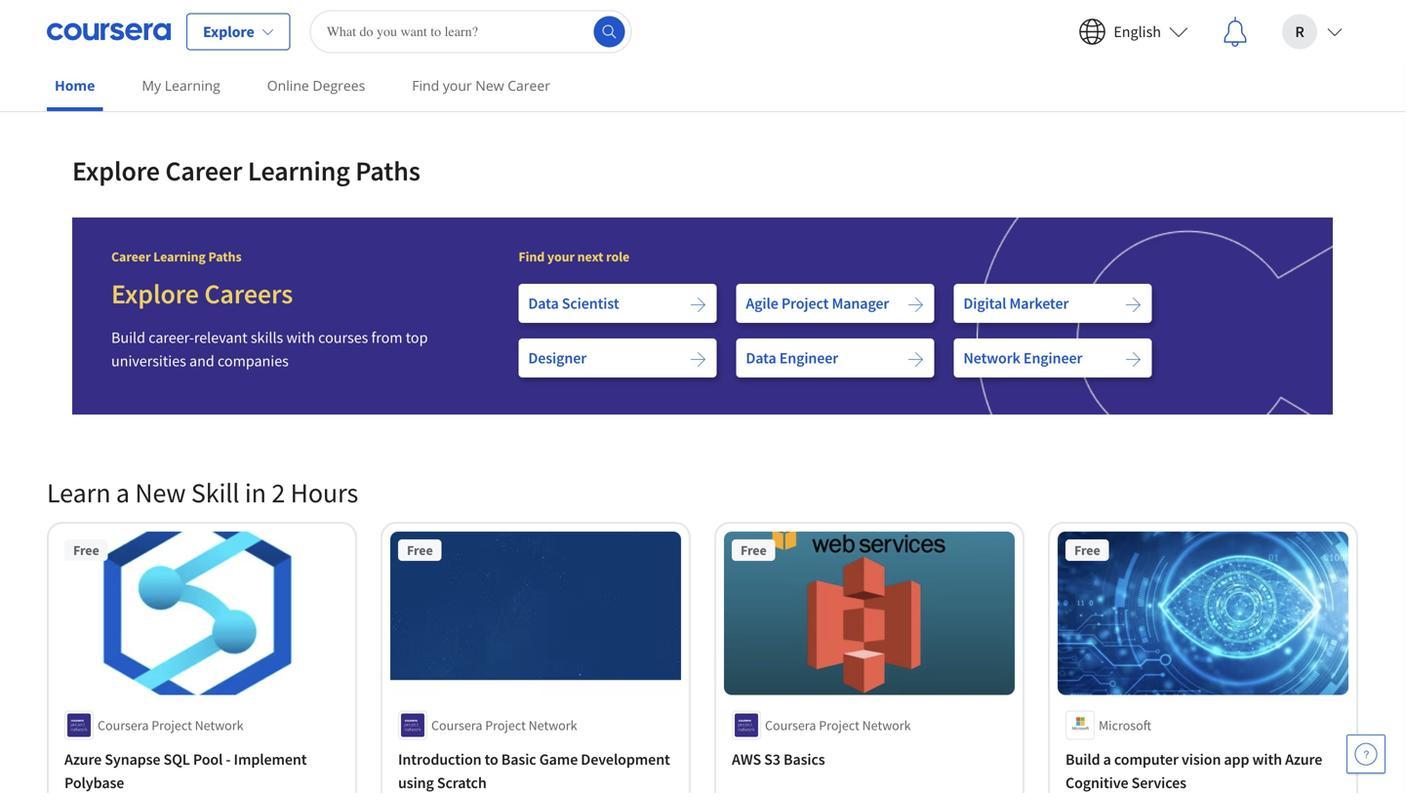 Task type: describe. For each thing, give the bounding box(es) containing it.
degrees
[[313, 76, 365, 95]]

synapse
[[105, 750, 160, 770]]

careers
[[204, 277, 293, 311]]

from
[[371, 328, 403, 347]]

agile project manager
[[746, 294, 890, 313]]

data engineer link
[[736, 338, 935, 378]]

marketer
[[1010, 294, 1069, 313]]

companies
[[218, 351, 289, 371]]

your for next
[[547, 248, 575, 265]]

2
[[272, 476, 285, 510]]

basics
[[784, 750, 825, 770]]

explore for explore careers
[[111, 277, 199, 311]]

show 8 more
[[62, 66, 139, 84]]

8
[[98, 66, 105, 84]]

basic
[[502, 750, 537, 770]]

new for your
[[476, 76, 504, 95]]

data scientist
[[528, 294, 619, 313]]

project for introduction to basic game development using scratch
[[485, 717, 526, 734]]

learning for my learning
[[165, 76, 220, 95]]

help center image
[[1355, 743, 1378, 766]]

online degrees
[[267, 76, 365, 95]]

your for new
[[443, 76, 472, 95]]

coursera for synapse
[[98, 717, 149, 734]]

vision
[[1182, 750, 1221, 770]]

learn
[[47, 476, 111, 510]]

career-
[[149, 328, 194, 347]]

learn a new skill in 2 hours
[[47, 476, 358, 510]]

english
[[1114, 22, 1162, 41]]

network for aws s3 basics
[[863, 717, 911, 734]]

0 vertical spatial career
[[508, 76, 551, 95]]

data for data scientist
[[528, 294, 559, 313]]

microsoft
[[1099, 717, 1152, 734]]

new on coursera collection element
[[35, 0, 1371, 124]]

find your next role
[[519, 248, 630, 265]]

polybase
[[64, 773, 124, 793]]

services
[[1132, 773, 1187, 793]]

find your new career
[[412, 76, 551, 95]]

3 course from the left
[[1066, 10, 1106, 27]]

data scientist link
[[519, 284, 717, 323]]

project for aws s3 basics
[[819, 717, 860, 734]]

courses
[[318, 328, 368, 347]]

manager
[[832, 294, 890, 313]]

coursera project network for basics
[[765, 717, 911, 734]]

engineer for network engineer
[[1024, 348, 1083, 368]]

implement
[[234, 750, 307, 770]]

digital marketer link
[[954, 284, 1152, 323]]

free for azure
[[73, 542, 99, 559]]

1 course from the left
[[64, 10, 104, 27]]

explore careers
[[111, 277, 293, 311]]

role
[[606, 248, 630, 265]]

-
[[226, 750, 231, 770]]

home
[[55, 76, 95, 95]]

free for introduction
[[407, 542, 433, 559]]

data for data engineer
[[746, 348, 777, 368]]

azure synapse sql pool - implement polybase
[[64, 750, 307, 793]]

my learning link
[[134, 63, 228, 107]]

online degrees link
[[259, 63, 373, 107]]

pool
[[193, 750, 223, 770]]

cognitive
[[1066, 773, 1129, 793]]

development
[[581, 750, 670, 770]]

more
[[108, 66, 139, 84]]

build for build career-relevant skills with courses from top universities and companies
[[111, 328, 145, 347]]

universities
[[111, 351, 186, 371]]

project right the agile
[[782, 294, 829, 313]]

build a computer vision app with azure cognitive services
[[1066, 750, 1323, 793]]

azure inside azure synapse sql pool - implement polybase
[[64, 750, 102, 770]]

agile
[[746, 294, 779, 313]]

a for build
[[1104, 750, 1112, 770]]

arrow right image for scientist
[[690, 296, 707, 314]]

network engineer
[[964, 348, 1083, 368]]

build for build a computer vision app with azure cognitive services
[[1066, 750, 1101, 770]]

r
[[1296, 22, 1305, 41]]



Task type: locate. For each thing, give the bounding box(es) containing it.
0 horizontal spatial data
[[528, 294, 559, 313]]

your left next on the top left
[[547, 248, 575, 265]]

2 vertical spatial learning
[[153, 248, 206, 265]]

a for learn
[[116, 476, 130, 510]]

course up find your new career link
[[398, 10, 438, 27]]

0 vertical spatial with
[[286, 328, 315, 347]]

scratch
[[437, 773, 487, 793]]

my learning
[[142, 76, 220, 95]]

build inside the build career-relevant skills with courses from top universities and companies
[[111, 328, 145, 347]]

project up 'basic'
[[485, 717, 526, 734]]

1 free from the left
[[73, 542, 99, 559]]

coursera
[[98, 717, 149, 734], [431, 717, 483, 734], [765, 717, 816, 734]]

build a computer vision app with azure cognitive services link
[[1066, 748, 1341, 794]]

0 horizontal spatial career
[[111, 248, 151, 265]]

find your new career link
[[404, 63, 558, 107]]

hours
[[291, 476, 358, 510]]

network engineer link
[[954, 338, 1152, 378]]

1 horizontal spatial engineer
[[1024, 348, 1083, 368]]

1 horizontal spatial course
[[398, 10, 438, 27]]

data down the agile
[[746, 348, 777, 368]]

arrow right image for marketer
[[1125, 296, 1142, 314]]

s3
[[765, 750, 781, 770]]

free for aws
[[741, 542, 767, 559]]

build inside build a computer vision app with azure cognitive services
[[1066, 750, 1101, 770]]

find down what do you want to learn? text box
[[412, 76, 439, 95]]

data engineer
[[746, 348, 839, 368]]

arrow right image inside 'agile project manager' link
[[907, 296, 925, 314]]

2 horizontal spatial career
[[508, 76, 551, 95]]

explore for explore
[[203, 22, 254, 41]]

project for azure synapse sql pool - implement polybase
[[151, 717, 192, 734]]

with right skills
[[286, 328, 315, 347]]

designer
[[528, 348, 587, 368]]

new down what do you want to learn? text box
[[476, 76, 504, 95]]

0 vertical spatial new
[[476, 76, 504, 95]]

learning for career learning paths
[[153, 248, 206, 265]]

aws
[[732, 750, 761, 770]]

to
[[485, 750, 499, 770]]

home link
[[47, 63, 103, 111]]

your down what do you want to learn? text box
[[443, 76, 472, 95]]

What do you want to learn? text field
[[310, 10, 632, 53]]

learning right my
[[165, 76, 220, 95]]

in
[[245, 476, 266, 510]]

course up show
[[64, 10, 104, 27]]

career down what do you want to learn? text box
[[508, 76, 551, 95]]

coursera project network up sql
[[98, 717, 244, 734]]

find
[[412, 76, 439, 95], [519, 248, 545, 265]]

1 azure from the left
[[64, 750, 102, 770]]

explore button
[[186, 13, 291, 50]]

arrow right image inside data engineer link
[[907, 351, 925, 368]]

career up explore careers
[[111, 248, 151, 265]]

coursera project network up to
[[431, 717, 577, 734]]

agile project manager link
[[736, 284, 935, 323]]

0 vertical spatial a
[[116, 476, 130, 510]]

arrow right image inside digital marketer link
[[1125, 296, 1142, 314]]

1 horizontal spatial with
[[1253, 750, 1283, 770]]

2 horizontal spatial coursera
[[765, 717, 816, 734]]

4 free from the left
[[1075, 542, 1101, 559]]

2 course from the left
[[398, 10, 438, 27]]

with
[[286, 328, 315, 347], [1253, 750, 1283, 770]]

0 horizontal spatial new
[[135, 476, 186, 510]]

arrow right image for engineer
[[907, 351, 925, 368]]

career learning paths
[[111, 248, 242, 265]]

0 vertical spatial your
[[443, 76, 472, 95]]

arrow right image
[[1125, 351, 1142, 368]]

engineer for data engineer
[[780, 348, 839, 368]]

with inside build a computer vision app with azure cognitive services
[[1253, 750, 1283, 770]]

coursera for to
[[431, 717, 483, 734]]

1 vertical spatial new
[[135, 476, 186, 510]]

online
[[267, 76, 309, 95]]

network
[[964, 348, 1021, 368], [195, 717, 244, 734], [529, 717, 577, 734], [863, 717, 911, 734]]

1 vertical spatial with
[[1253, 750, 1283, 770]]

azure inside build a computer vision app with azure cognitive services
[[1286, 750, 1323, 770]]

1 horizontal spatial build
[[1066, 750, 1101, 770]]

build career-relevant skills with courses from top universities and companies
[[111, 328, 428, 371]]

app
[[1225, 750, 1250, 770]]

arrow right image for project
[[907, 296, 925, 314]]

show
[[62, 66, 96, 84]]

r button
[[1267, 0, 1359, 63]]

engineer down digital marketer link
[[1024, 348, 1083, 368]]

1 vertical spatial data
[[746, 348, 777, 368]]

with inside the build career-relevant skills with courses from top universities and companies
[[286, 328, 315, 347]]

1 vertical spatial learning
[[248, 154, 350, 188]]

digital
[[964, 294, 1007, 313]]

2 engineer from the left
[[1024, 348, 1083, 368]]

aws s3 basics link
[[732, 748, 1007, 772]]

with right app
[[1253, 750, 1283, 770]]

show 8 more button
[[47, 57, 155, 92]]

network for azure synapse sql pool - implement polybase
[[195, 717, 244, 734]]

find left next on the top left
[[519, 248, 545, 265]]

digital marketer
[[964, 294, 1069, 313]]

network down "digital"
[[964, 348, 1021, 368]]

course
[[64, 10, 104, 27], [398, 10, 438, 27], [1066, 10, 1106, 27]]

1 coursera from the left
[[98, 717, 149, 734]]

free for build
[[1075, 542, 1101, 559]]

2 free from the left
[[407, 542, 433, 559]]

my
[[142, 76, 161, 95]]

3 coursera project network from the left
[[765, 717, 911, 734]]

1 horizontal spatial a
[[1104, 750, 1112, 770]]

0 horizontal spatial engineer
[[780, 348, 839, 368]]

coursera project network for sql
[[98, 717, 244, 734]]

next
[[578, 248, 604, 265]]

explore career learning paths
[[72, 154, 421, 188]]

2 coursera project network from the left
[[431, 717, 577, 734]]

coursera up synapse
[[98, 717, 149, 734]]

course left english
[[1066, 10, 1106, 27]]

explore down career learning paths
[[111, 277, 199, 311]]

0 horizontal spatial coursera project network
[[98, 717, 244, 734]]

arrow right image inside the data scientist link
[[690, 296, 707, 314]]

relevant
[[194, 328, 248, 347]]

a up the 'cognitive'
[[1104, 750, 1112, 770]]

project
[[782, 294, 829, 313], [151, 717, 192, 734], [485, 717, 526, 734], [819, 717, 860, 734]]

1 vertical spatial build
[[1066, 750, 1101, 770]]

coursera up "aws s3 basics"
[[765, 717, 816, 734]]

explore for explore career learning paths
[[72, 154, 160, 188]]

engineer inside data engineer link
[[780, 348, 839, 368]]

project up the aws s3 basics link
[[819, 717, 860, 734]]

new left skill
[[135, 476, 186, 510]]

find for find your next role
[[519, 248, 545, 265]]

skills
[[251, 328, 283, 347]]

network up - at the bottom left of the page
[[195, 717, 244, 734]]

1 horizontal spatial data
[[746, 348, 777, 368]]

0 vertical spatial learning
[[165, 76, 220, 95]]

arrow right image
[[690, 296, 707, 314], [907, 296, 925, 314], [1125, 296, 1142, 314], [690, 351, 707, 368], [907, 351, 925, 368]]

1 horizontal spatial coursera project network
[[431, 717, 577, 734]]

skill
[[191, 476, 240, 510]]

paths
[[356, 154, 421, 188], [208, 248, 242, 265]]

english button
[[1063, 0, 1205, 63]]

learning
[[165, 76, 220, 95], [248, 154, 350, 188], [153, 248, 206, 265]]

top
[[406, 328, 428, 347]]

3 coursera from the left
[[765, 717, 816, 734]]

a inside build a computer vision app with azure cognitive services
[[1104, 750, 1112, 770]]

1 vertical spatial explore
[[72, 154, 160, 188]]

introduction to basic game development using scratch
[[398, 750, 670, 793]]

coursera project network up the aws s3 basics link
[[765, 717, 911, 734]]

coursera up introduction
[[431, 717, 483, 734]]

1 horizontal spatial your
[[547, 248, 575, 265]]

1 vertical spatial find
[[519, 248, 545, 265]]

1 horizontal spatial find
[[519, 248, 545, 265]]

1 engineer from the left
[[780, 348, 839, 368]]

network up the aws s3 basics link
[[863, 717, 911, 734]]

0 vertical spatial find
[[412, 76, 439, 95]]

0 horizontal spatial build
[[111, 328, 145, 347]]

build up universities
[[111, 328, 145, 347]]

azure left help center icon
[[1286, 750, 1323, 770]]

coursera for s3
[[765, 717, 816, 734]]

coursera image
[[47, 16, 171, 47]]

explore inside explore popup button
[[203, 22, 254, 41]]

using
[[398, 773, 434, 793]]

project up sql
[[151, 717, 192, 734]]

2 vertical spatial explore
[[111, 277, 199, 311]]

0 vertical spatial build
[[111, 328, 145, 347]]

1 vertical spatial career
[[165, 154, 242, 188]]

0 horizontal spatial find
[[412, 76, 439, 95]]

1 vertical spatial a
[[1104, 750, 1112, 770]]

free
[[73, 542, 99, 559], [407, 542, 433, 559], [741, 542, 767, 559], [1075, 542, 1101, 559]]

1 horizontal spatial new
[[476, 76, 504, 95]]

1 horizontal spatial paths
[[356, 154, 421, 188]]

0 vertical spatial paths
[[356, 154, 421, 188]]

learn a new skill in 2 hours collection element
[[35, 444, 1371, 794]]

new
[[476, 76, 504, 95], [135, 476, 186, 510]]

0 horizontal spatial a
[[116, 476, 130, 510]]

0 vertical spatial explore
[[203, 22, 254, 41]]

game
[[540, 750, 578, 770]]

engineer
[[780, 348, 839, 368], [1024, 348, 1083, 368]]

azure up "polybase"
[[64, 750, 102, 770]]

0 horizontal spatial your
[[443, 76, 472, 95]]

explore down my
[[72, 154, 160, 188]]

sql
[[164, 750, 190, 770]]

learning down online
[[248, 154, 350, 188]]

a
[[116, 476, 130, 510], [1104, 750, 1112, 770]]

build up the 'cognitive'
[[1066, 750, 1101, 770]]

explore up 'my learning' at left top
[[203, 22, 254, 41]]

career down "my learning" link
[[165, 154, 242, 188]]

2 azure from the left
[[1286, 750, 1323, 770]]

0 horizontal spatial azure
[[64, 750, 102, 770]]

data
[[528, 294, 559, 313], [746, 348, 777, 368]]

designer link
[[519, 338, 717, 378]]

0 horizontal spatial with
[[286, 328, 315, 347]]

1 horizontal spatial coursera
[[431, 717, 483, 734]]

0 horizontal spatial coursera
[[98, 717, 149, 734]]

2 vertical spatial career
[[111, 248, 151, 265]]

network for introduction to basic game development using scratch
[[529, 717, 577, 734]]

2 horizontal spatial coursera project network
[[765, 717, 911, 734]]

1 vertical spatial your
[[547, 248, 575, 265]]

and
[[189, 351, 215, 371]]

2 horizontal spatial course
[[1066, 10, 1106, 27]]

arrow right image inside designer link
[[690, 351, 707, 368]]

computer
[[1115, 750, 1179, 770]]

engineer down agile project manager
[[780, 348, 839, 368]]

data left scientist
[[528, 294, 559, 313]]

new for a
[[135, 476, 186, 510]]

your
[[443, 76, 472, 95], [547, 248, 575, 265]]

scientist
[[562, 294, 619, 313]]

1 vertical spatial paths
[[208, 248, 242, 265]]

introduction
[[398, 750, 482, 770]]

0 horizontal spatial paths
[[208, 248, 242, 265]]

network up game
[[529, 717, 577, 734]]

coursera project network
[[98, 717, 244, 734], [431, 717, 577, 734], [765, 717, 911, 734]]

build
[[111, 328, 145, 347], [1066, 750, 1101, 770]]

a right learn
[[116, 476, 130, 510]]

coursera project network for basic
[[431, 717, 577, 734]]

1 coursera project network from the left
[[98, 717, 244, 734]]

aws s3 basics
[[732, 750, 825, 770]]

0 horizontal spatial course
[[64, 10, 104, 27]]

2 coursera from the left
[[431, 717, 483, 734]]

azure synapse sql pool - implement polybase link
[[64, 748, 340, 794]]

introduction to basic game development using scratch link
[[398, 748, 674, 794]]

learning up explore careers
[[153, 248, 206, 265]]

engineer inside network engineer link
[[1024, 348, 1083, 368]]

None search field
[[310, 10, 632, 53]]

career
[[508, 76, 551, 95], [165, 154, 242, 188], [111, 248, 151, 265]]

azure
[[64, 750, 102, 770], [1286, 750, 1323, 770]]

find for find your new career
[[412, 76, 439, 95]]

1 horizontal spatial azure
[[1286, 750, 1323, 770]]

0 vertical spatial data
[[528, 294, 559, 313]]

3 free from the left
[[741, 542, 767, 559]]

1 horizontal spatial career
[[165, 154, 242, 188]]



Task type: vqa. For each thing, say whether or not it's contained in the screenshot.


